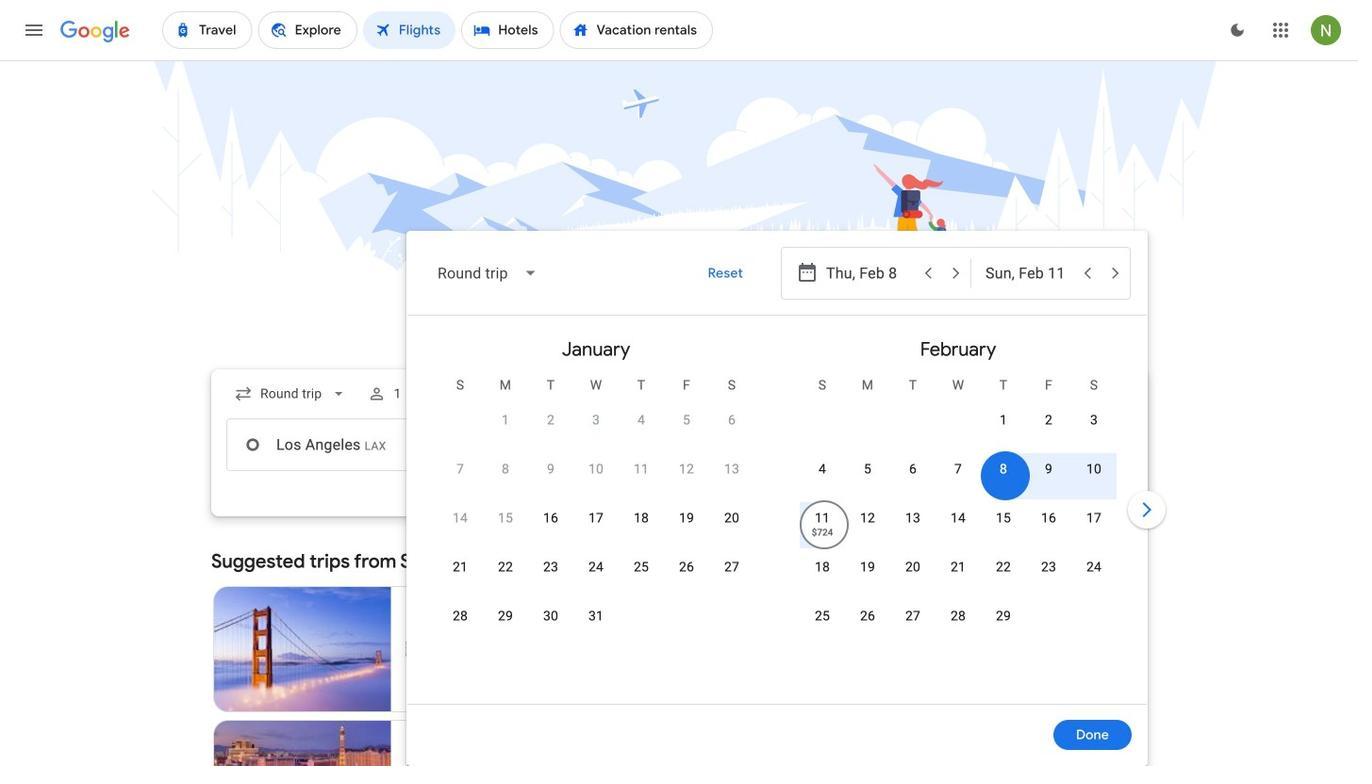 Task type: locate. For each thing, give the bounding box(es) containing it.
wed, jan 3 element
[[592, 411, 600, 430]]

mon, jan 29 element
[[498, 607, 513, 626]]

row up fri, feb 9 element
[[981, 395, 1117, 456]]

sun, feb 25 element
[[815, 607, 830, 626]]

None text field
[[226, 419, 492, 472]]

mon, feb 12 element
[[860, 509, 875, 528]]

wed, jan 10 element
[[588, 460, 604, 479]]

row down tue, feb 20 element
[[800, 599, 1026, 653]]

row up "wed, feb 21" element
[[800, 501, 1117, 555]]

row group
[[415, 323, 777, 697], [777, 323, 1139, 697]]

thu, jan 4 element
[[638, 411, 645, 430]]

row up wed, feb 28 element at the bottom
[[800, 550, 1117, 604]]

mon, jan 15 element
[[498, 509, 513, 528]]

sun, jan 21 element
[[453, 558, 468, 577]]

fri, jan 12 element
[[679, 460, 694, 479]]

Return text field
[[986, 248, 1072, 299]]

tue, feb 6 element
[[909, 460, 917, 479]]

tue, jan 9 element
[[547, 460, 555, 479]]

mon, jan 8 element
[[502, 460, 509, 479]]

thu, feb 15 element
[[996, 509, 1011, 528]]

tue, jan 16 element
[[543, 509, 558, 528]]

sat, jan 13 element
[[724, 460, 739, 479]]

suggested trips from santa barbara region
[[211, 539, 1147, 767]]

row up wed, jan 17 element at the left bottom of page
[[438, 452, 755, 506]]

mon, jan 1 element
[[502, 411, 509, 430]]

row
[[483, 395, 755, 456], [981, 395, 1117, 456], [438, 452, 755, 506], [800, 452, 1117, 506], [438, 501, 755, 555], [800, 501, 1117, 555], [438, 550, 755, 604], [800, 550, 1117, 604], [438, 599, 619, 653], [800, 599, 1026, 653]]

wed, jan 17 element
[[588, 509, 604, 528]]

mon, feb 19 element
[[860, 558, 875, 577]]

grid
[[415, 323, 1139, 716]]

change appearance image
[[1215, 8, 1260, 53]]

sun, jan 28 element
[[453, 607, 468, 626]]

fri, jan 19 element
[[679, 509, 694, 528]]

wed, jan 24 element
[[588, 558, 604, 577]]

main menu image
[[23, 19, 45, 41]]

tue, jan 23 element
[[543, 558, 558, 577]]

sun, feb 4 element
[[819, 460, 826, 479]]

tue, feb 27 element
[[905, 607, 921, 626]]

next image
[[1124, 488, 1169, 533]]

thu, feb 8, departure date. element
[[1000, 460, 1007, 479]]

swap origin and destination. image
[[485, 434, 507, 456]]

sun, feb 11, return date. element
[[815, 509, 830, 528]]

tue, feb 20 element
[[905, 558, 921, 577]]

sat, jan 27 element
[[724, 558, 739, 577]]

None field
[[423, 251, 553, 296], [226, 377, 356, 411], [423, 251, 553, 296], [226, 377, 356, 411]]

wed, jan 31 element
[[588, 607, 604, 626]]

1 row group from the left
[[415, 323, 777, 697]]

thu, jan 25 element
[[634, 558, 649, 577]]

row down the mon, jan 22 element
[[438, 599, 619, 653]]

sun, jan 7 element
[[456, 460, 464, 479]]



Task type: vqa. For each thing, say whether or not it's contained in the screenshot.
the to
no



Task type: describe. For each thing, give the bounding box(es) containing it.
fri, feb 23 element
[[1041, 558, 1056, 577]]

fri, feb 2 element
[[1045, 411, 1053, 430]]

Departure text field
[[826, 248, 913, 299]]

Departure text field
[[826, 420, 956, 471]]

wed, feb 21 element
[[951, 558, 966, 577]]

wed, feb 7 element
[[954, 460, 962, 479]]

grid inside flight search box
[[415, 323, 1139, 716]]

row up the wed, jan 24 element at left bottom
[[438, 501, 755, 555]]

fri, jan 26 element
[[679, 558, 694, 577]]

fri, feb 16 element
[[1041, 509, 1056, 528]]

sat, feb 24 element
[[1086, 558, 1102, 577]]

tue, jan 2 element
[[547, 411, 555, 430]]

sat, feb 3 element
[[1090, 411, 1098, 430]]

row up wed, jan 31 element
[[438, 550, 755, 604]]

wed, feb 14 element
[[951, 509, 966, 528]]

sat, feb 10 element
[[1086, 460, 1102, 479]]

thu, jan 11 element
[[634, 460, 649, 479]]

mon, feb 26 element
[[860, 607, 875, 626]]

sat, jan 20 element
[[724, 509, 739, 528]]

mon, feb 5 element
[[864, 460, 871, 479]]

2 row group from the left
[[777, 323, 1139, 697]]

thu, jan 18 element
[[634, 509, 649, 528]]

sat, feb 17 element
[[1086, 509, 1102, 528]]

row up wed, jan 10 element
[[483, 395, 755, 456]]

Flight search field
[[196, 231, 1169, 767]]

row up wed, feb 14 element
[[800, 452, 1117, 506]]

fri, feb 9 element
[[1045, 460, 1053, 479]]

fri, jan 5 element
[[683, 411, 690, 430]]

wed, feb 28 element
[[951, 607, 966, 626]]

thu, feb 22 element
[[996, 558, 1011, 577]]

mon, jan 22 element
[[498, 558, 513, 577]]

thu, feb 29 element
[[996, 607, 1011, 626]]

tue, jan 30 element
[[543, 607, 558, 626]]

sat, jan 6 element
[[728, 411, 736, 430]]

thu, feb 1 element
[[1000, 411, 1007, 430]]

tue, feb 13 element
[[905, 509, 921, 528]]

Return text field
[[986, 420, 1116, 471]]

sun, jan 14 element
[[453, 509, 468, 528]]

, 724 us dollars element
[[812, 528, 833, 538]]

sun, feb 18 element
[[815, 558, 830, 577]]



